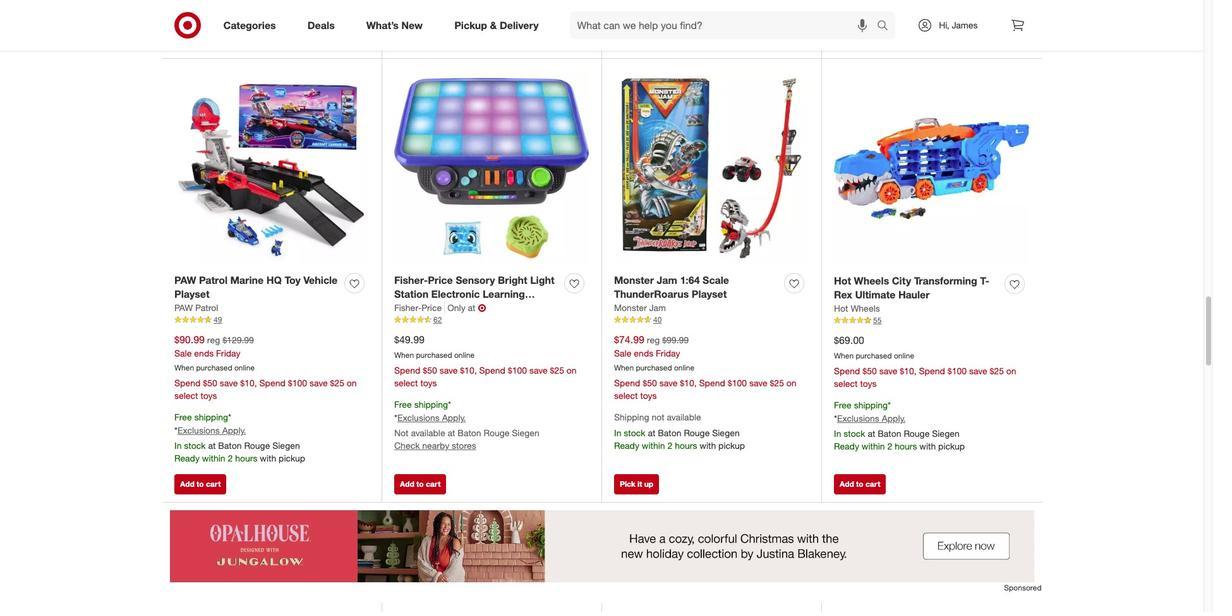 Task type: vqa. For each thing, say whether or not it's contained in the screenshot.
the 'When' within $49.99 WHEN PURCHASED ONLINE SPEND $50 SAVE $10, SPEND $100 SAVE $25 ON SELECT TOYS
yes



Task type: locate. For each thing, give the bounding box(es) containing it.
2 horizontal spatial exclusions apply. button
[[838, 412, 906, 425]]

ends inside $74.99 reg $99.99 sale ends friday when purchased online spend $50 save $10, spend $100 save $25 on select toys
[[634, 348, 654, 359]]

$100
[[508, 365, 527, 376], [948, 365, 967, 376], [288, 377, 307, 388], [728, 377, 747, 388]]

wheels inside hot wheels city transforming t- rex ultimate hauler
[[855, 274, 890, 287]]

$49.99 when purchased online spend $50 save $10, spend $100 save $25 on select toys
[[395, 333, 577, 388]]

1 vertical spatial hot
[[835, 303, 849, 314]]

siegen
[[512, 427, 540, 438], [713, 427, 740, 438], [933, 428, 960, 439], [273, 440, 300, 451]]

2 horizontal spatial check
[[620, 35, 642, 45]]

1 horizontal spatial sale
[[615, 348, 632, 359]]

2 horizontal spatial exclusions
[[838, 413, 880, 424]]

0 vertical spatial stores
[[232, 8, 256, 19]]

$74.99
[[615, 333, 645, 346]]

stock for hot wheels city transforming t- rex ultimate hauler
[[844, 428, 866, 439]]

categories
[[224, 19, 276, 31]]

paw
[[175, 273, 196, 286], [175, 302, 193, 313]]

select inside $49.99 when purchased online spend $50 save $10, spend $100 save $25 on select toys
[[395, 377, 418, 388]]

check for check nearby stores
[[175, 8, 200, 19]]

toys inside $74.99 reg $99.99 sale ends friday when purchased online spend $50 save $10, spend $100 save $25 on select toys
[[641, 390, 657, 401]]

1 vertical spatial nearby
[[423, 440, 450, 451]]

0 horizontal spatial reg
[[207, 335, 220, 345]]

2 horizontal spatial stores
[[644, 35, 665, 45]]

$100 inside '$90.99 reg $129.99 sale ends friday when purchased online spend $50 save $10, spend $100 save $25 on select toys'
[[288, 377, 307, 388]]

2 sale from the left
[[615, 348, 632, 359]]

0 horizontal spatial stock
[[184, 440, 206, 451]]

friday down $129.99
[[216, 348, 241, 359]]

1 vertical spatial fisher-
[[395, 302, 422, 313]]

select
[[395, 377, 418, 388], [835, 378, 858, 389], [175, 390, 198, 401], [615, 390, 638, 401]]

with for hot wheels city transforming t- rex ultimate hauler
[[920, 441, 937, 451]]

1 horizontal spatial with
[[700, 440, 717, 451]]

exclusions for $69.00
[[838, 413, 880, 424]]

0 vertical spatial fisher-
[[395, 273, 428, 286]]

2 horizontal spatial ready
[[835, 441, 860, 451]]

check nearby stores
[[175, 8, 256, 19]]

add to cart button for paw patrol marine hq toy vehicle playset
[[175, 474, 227, 495]]

add to cart button for fisher-price sensory bright light station electronic learning activity table
[[395, 474, 447, 495]]

2 playset from the left
[[692, 288, 727, 301]]

2 horizontal spatial apply.
[[882, 413, 906, 424]]

hours for paw patrol marine hq toy vehicle playset
[[235, 453, 258, 463]]

at for rex
[[868, 428, 876, 439]]

fisher- down 'station'
[[395, 302, 422, 313]]

1 horizontal spatial hours
[[675, 440, 698, 451]]

$50 down the $69.00
[[863, 365, 877, 376]]

0 horizontal spatial ends
[[194, 348, 214, 359]]

check nearby stores button
[[175, 8, 256, 20], [395, 439, 477, 452]]

2 for paw patrol marine hq toy vehicle playset
[[228, 453, 233, 463]]

1 reg from the left
[[207, 335, 220, 345]]

fisher-price only at ¬
[[395, 302, 487, 314]]

0 horizontal spatial playset
[[175, 288, 210, 301]]

$100 inside $49.99 when purchased online spend $50 save $10, spend $100 save $25 on select toys
[[508, 365, 527, 376]]

1 vertical spatial monster
[[615, 302, 647, 313]]

when inside '$90.99 reg $129.99 sale ends friday when purchased online spend $50 save $10, spend $100 save $25 on select toys'
[[175, 363, 194, 373]]

1 horizontal spatial check
[[395, 440, 420, 451]]

pickup & delivery link
[[444, 11, 555, 39]]

1 horizontal spatial free
[[395, 399, 412, 410]]

nearby inside the free shipping * * exclusions apply. not available at baton rouge siegen check nearby stores
[[423, 440, 450, 451]]

$10, down $129.99
[[240, 377, 257, 388]]

patrol for paw patrol
[[195, 302, 218, 313]]

0 vertical spatial jam
[[657, 273, 678, 286]]

in inside "shipping not available in stock at  baton rouge siegen ready within 2 hours with pickup"
[[615, 427, 622, 438]]

spend up 'shipping'
[[615, 377, 641, 388]]

learning
[[483, 288, 525, 301]]

when down $90.99 at the bottom left
[[175, 363, 194, 373]]

$10, inside '$69.00 when purchased online spend $50 save $10, spend $100 save $25 on select toys'
[[900, 365, 917, 376]]

*
[[448, 399, 451, 410], [888, 400, 892, 410], [228, 412, 231, 422], [395, 412, 398, 423], [835, 413, 838, 424], [175, 425, 178, 436]]

hot wheels city transforming t- rex ultimate hauler link
[[835, 273, 1000, 302]]

paw patrol marine hq toy vehicle playset image
[[175, 71, 369, 266], [175, 71, 369, 266]]

free shipping * * exclusions apply. in stock at  baton rouge siegen ready within 2 hours with pickup for $90.99
[[175, 412, 305, 463]]

wheels for hot wheels
[[851, 303, 881, 314]]

2 horizontal spatial stock
[[844, 428, 866, 439]]

1 horizontal spatial within
[[642, 440, 666, 451]]

apply. inside the free shipping * * exclusions apply. not available at baton rouge siegen check nearby stores
[[442, 412, 466, 423]]

check stores button
[[615, 30, 671, 50]]

1 horizontal spatial friday
[[656, 348, 681, 359]]

ends down "$74.99"
[[634, 348, 654, 359]]

$25
[[550, 365, 565, 376], [990, 365, 1005, 376], [330, 377, 345, 388], [770, 377, 785, 388]]

1 vertical spatial available
[[411, 427, 446, 438]]

0 horizontal spatial free shipping * * exclusions apply. in stock at  baton rouge siegen ready within 2 hours with pickup
[[175, 412, 305, 463]]

fisher- for fisher-price sensory bright light station electronic learning activity table
[[395, 273, 428, 286]]

monster for monster jam
[[615, 302, 647, 313]]

2 horizontal spatial hours
[[895, 441, 918, 451]]

select down the $69.00
[[835, 378, 858, 389]]

hauler
[[899, 289, 930, 301]]

1 horizontal spatial check nearby stores button
[[395, 439, 477, 452]]

up
[[645, 479, 654, 489]]

1 horizontal spatial ready
[[615, 440, 640, 451]]

check inside the free shipping * * exclusions apply. not available at baton rouge siegen check nearby stores
[[395, 440, 420, 451]]

when down $49.99
[[395, 350, 414, 360]]

free for $49.99
[[395, 399, 412, 410]]

apply. for $69.00
[[882, 413, 906, 424]]

1 ends from the left
[[194, 348, 214, 359]]

wheels up ultimate
[[855, 274, 890, 287]]

sale inside '$90.99 reg $129.99 sale ends friday when purchased online spend $50 save $10, spend $100 save $25 on select toys'
[[175, 348, 192, 359]]

$50 inside $74.99 reg $99.99 sale ends friday when purchased online spend $50 save $10, spend $100 save $25 on select toys
[[643, 377, 657, 388]]

rouge
[[484, 427, 510, 438], [684, 427, 710, 438], [904, 428, 930, 439], [244, 440, 270, 451]]

jam up 40
[[650, 302, 666, 313]]

add to cart button
[[175, 30, 227, 50], [835, 30, 887, 50], [175, 474, 227, 495], [395, 474, 447, 495], [835, 474, 887, 495]]

add for fisher-price sensory bright light station electronic learning activity table
[[400, 479, 415, 489]]

0 horizontal spatial ready
[[175, 453, 200, 463]]

1 vertical spatial jam
[[650, 302, 666, 313]]

reg
[[207, 335, 220, 345], [647, 335, 660, 345]]

price up electronic
[[428, 273, 453, 286]]

0 horizontal spatial within
[[202, 453, 225, 463]]

2 horizontal spatial pickup
[[939, 441, 966, 451]]

when down "$74.99"
[[615, 363, 634, 373]]

marine
[[230, 273, 264, 286]]

0 horizontal spatial available
[[411, 427, 446, 438]]

1 sale from the left
[[175, 348, 192, 359]]

paw patrol link
[[175, 302, 218, 314]]

transforming
[[915, 274, 978, 287]]

cart for fisher-price sensory bright light station electronic learning activity table
[[426, 479, 441, 489]]

2 friday from the left
[[656, 348, 681, 359]]

purchased inside '$90.99 reg $129.99 sale ends friday when purchased online spend $50 save $10, spend $100 save $25 on select toys'
[[196, 363, 232, 373]]

wheels down ultimate
[[851, 303, 881, 314]]

select down $90.99 at the bottom left
[[175, 390, 198, 401]]

1 vertical spatial price
[[422, 302, 442, 313]]

toys down $90.99 at the bottom left
[[201, 390, 217, 401]]

$50 inside $49.99 when purchased online spend $50 save $10, spend $100 save $25 on select toys
[[423, 365, 437, 376]]

$10, down $99.99
[[680, 377, 697, 388]]

1 horizontal spatial free shipping * * exclusions apply. in stock at  baton rouge siegen ready within 2 hours with pickup
[[835, 400, 966, 451]]

monster jam 1:64 scale thunderroarus playset image
[[615, 71, 809, 266], [615, 71, 809, 266]]

fisher- for fisher-price only at ¬
[[395, 302, 422, 313]]

0 horizontal spatial sale
[[175, 348, 192, 359]]

2 paw from the top
[[175, 302, 193, 313]]

hot up rex
[[835, 274, 852, 287]]

reg for $90.99
[[207, 335, 220, 345]]

1 horizontal spatial pickup
[[719, 440, 745, 451]]

vehicle
[[304, 273, 338, 286]]

0 vertical spatial check nearby stores button
[[175, 8, 256, 20]]

purchased inside $49.99 when purchased online spend $50 save $10, spend $100 save $25 on select toys
[[416, 350, 452, 360]]

1 horizontal spatial stock
[[624, 427, 646, 438]]

0 horizontal spatial hours
[[235, 453, 258, 463]]

1 horizontal spatial nearby
[[423, 440, 450, 451]]

1 horizontal spatial ends
[[634, 348, 654, 359]]

toys
[[421, 377, 437, 388], [861, 378, 877, 389], [201, 390, 217, 401], [641, 390, 657, 401]]

pickup & delivery
[[455, 19, 539, 31]]

reg inside $74.99 reg $99.99 sale ends friday when purchased online spend $50 save $10, spend $100 save $25 on select toys
[[647, 335, 660, 345]]

hours
[[675, 440, 698, 451], [895, 441, 918, 451], [235, 453, 258, 463]]

wheels
[[855, 274, 890, 287], [851, 303, 881, 314]]

pickup
[[719, 440, 745, 451], [939, 441, 966, 451], [279, 453, 305, 463]]

available inside the free shipping * * exclusions apply. not available at baton rouge siegen check nearby stores
[[411, 427, 446, 438]]

1 friday from the left
[[216, 348, 241, 359]]

sensory
[[456, 273, 495, 286]]

hot wheels link
[[835, 302, 881, 315]]

0 vertical spatial price
[[428, 273, 453, 286]]

ends down $90.99 at the bottom left
[[194, 348, 214, 359]]

cart
[[206, 35, 221, 45], [866, 35, 881, 45], [206, 479, 221, 489], [426, 479, 441, 489], [866, 479, 881, 489]]

2 horizontal spatial in
[[835, 428, 842, 439]]

jam inside monster jam 1:64 scale thunderroarus playset
[[657, 273, 678, 286]]

baton for hot wheels city transforming t- rex ultimate hauler
[[878, 428, 902, 439]]

ends inside '$90.99 reg $129.99 sale ends friday when purchased online spend $50 save $10, spend $100 save $25 on select toys'
[[194, 348, 214, 359]]

2 horizontal spatial shipping
[[855, 400, 888, 410]]

siegen inside the free shipping * * exclusions apply. not available at baton rouge siegen check nearby stores
[[512, 427, 540, 438]]

new
[[402, 19, 423, 31]]

friday inside '$90.99 reg $129.99 sale ends friday when purchased online spend $50 save $10, spend $100 save $25 on select toys'
[[216, 348, 241, 359]]

online inside '$90.99 reg $129.99 sale ends friday when purchased online spend $50 save $10, spend $100 save $25 on select toys'
[[235, 363, 255, 373]]

playset down scale
[[692, 288, 727, 301]]

jam up thunderroarus
[[657, 273, 678, 286]]

toy
[[285, 273, 301, 286]]

price for sensory
[[428, 273, 453, 286]]

$50
[[423, 365, 437, 376], [863, 365, 877, 376], [203, 377, 217, 388], [643, 377, 657, 388]]

49 link
[[175, 314, 369, 325]]

$10, down '55' link on the right of the page
[[900, 365, 917, 376]]

patrol up paw patrol
[[199, 273, 228, 286]]

toys down $49.99
[[421, 377, 437, 388]]

add
[[180, 35, 195, 45], [840, 35, 855, 45], [180, 479, 195, 489], [400, 479, 415, 489], [840, 479, 855, 489]]

within
[[642, 440, 666, 451], [862, 441, 886, 451], [202, 453, 225, 463]]

2 reg from the left
[[647, 335, 660, 345]]

add to cart for hot wheels city transforming t- rex ultimate hauler
[[840, 479, 881, 489]]

1 vertical spatial check
[[620, 35, 642, 45]]

0 vertical spatial hot
[[835, 274, 852, 287]]

2 vertical spatial stores
[[452, 440, 477, 451]]

free
[[395, 399, 412, 410], [835, 400, 852, 410], [175, 412, 192, 422]]

check inside button
[[620, 35, 642, 45]]

paw up paw patrol
[[175, 273, 196, 286]]

0 vertical spatial available
[[667, 412, 702, 422]]

online inside $74.99 reg $99.99 sale ends friday when purchased online spend $50 save $10, spend $100 save $25 on select toys
[[675, 363, 695, 373]]

1 hot from the top
[[835, 274, 852, 287]]

0 horizontal spatial exclusions
[[178, 425, 220, 436]]

price inside fisher-price only at ¬
[[422, 302, 442, 313]]

fisher- up 'station'
[[395, 273, 428, 286]]

price
[[428, 273, 453, 286], [422, 302, 442, 313]]

monster up thunderroarus
[[615, 273, 654, 286]]

save
[[440, 365, 458, 376], [530, 365, 548, 376], [880, 365, 898, 376], [970, 365, 988, 376], [220, 377, 238, 388], [310, 377, 328, 388], [660, 377, 678, 388], [750, 377, 768, 388]]

stock
[[624, 427, 646, 438], [844, 428, 866, 439], [184, 440, 206, 451]]

playset
[[175, 288, 210, 301], [692, 288, 727, 301]]

monster
[[615, 273, 654, 286], [615, 302, 647, 313]]

fisher- inside fisher-price sensory bright light station electronic learning activity table
[[395, 273, 428, 286]]

monster down thunderroarus
[[615, 302, 647, 313]]

hot for hot wheels
[[835, 303, 849, 314]]

nearby
[[203, 8, 230, 19], [423, 440, 450, 451]]

price up 62
[[422, 302, 442, 313]]

check
[[175, 8, 200, 19], [620, 35, 642, 45], [395, 440, 420, 451]]

1 horizontal spatial stores
[[452, 440, 477, 451]]

0 horizontal spatial shipping
[[195, 412, 228, 422]]

$50 inside '$90.99 reg $129.99 sale ends friday when purchased online spend $50 save $10, spend $100 save $25 on select toys'
[[203, 377, 217, 388]]

spend up "shipping not available in stock at  baton rouge siegen ready within 2 hours with pickup"
[[700, 377, 726, 388]]

0 vertical spatial wheels
[[855, 274, 890, 287]]

1 horizontal spatial exclusions apply. button
[[398, 412, 466, 424]]

0 horizontal spatial apply.
[[222, 425, 246, 436]]

purchased down the $69.00
[[856, 351, 892, 361]]

1 vertical spatial wheels
[[851, 303, 881, 314]]

online down '55' link on the right of the page
[[895, 351, 915, 361]]

at inside the free shipping * * exclusions apply. not available at baton rouge siegen check nearby stores
[[448, 427, 456, 438]]

shipping for $49.99
[[415, 399, 448, 410]]

patrol
[[199, 273, 228, 286], [195, 302, 218, 313]]

sale down "$74.99"
[[615, 348, 632, 359]]

0 horizontal spatial nearby
[[203, 8, 230, 19]]

on inside '$69.00 when purchased online spend $50 save $10, spend $100 save $25 on select toys'
[[1007, 365, 1017, 376]]

2 vertical spatial check
[[395, 440, 420, 451]]

patrol up 49
[[195, 302, 218, 313]]

friday down $99.99
[[656, 348, 681, 359]]

jam
[[657, 273, 678, 286], [650, 302, 666, 313]]

playset up paw patrol
[[175, 288, 210, 301]]

2 monster from the top
[[615, 302, 647, 313]]

1 playset from the left
[[175, 288, 210, 301]]

paw inside paw patrol marine hq toy vehicle playset
[[175, 273, 196, 286]]

hot inside hot wheels city transforming t- rex ultimate hauler
[[835, 274, 852, 287]]

55 link
[[835, 315, 1030, 326]]

sale inside $74.99 reg $99.99 sale ends friday when purchased online spend $50 save $10, spend $100 save $25 on select toys
[[615, 348, 632, 359]]

to
[[197, 35, 204, 45], [857, 35, 864, 45], [197, 479, 204, 489], [417, 479, 424, 489], [857, 479, 864, 489]]

$50 up not
[[643, 377, 657, 388]]

ultimate
[[856, 289, 896, 301]]

1 horizontal spatial 2
[[668, 440, 673, 451]]

free for $69.00
[[835, 400, 852, 410]]

on inside $74.99 reg $99.99 sale ends friday when purchased online spend $50 save $10, spend $100 save $25 on select toys
[[787, 377, 797, 388]]

add to cart
[[180, 35, 221, 45], [840, 35, 881, 45], [180, 479, 221, 489], [400, 479, 441, 489], [840, 479, 881, 489]]

$10, up the free shipping * * exclusions apply. not available at baton rouge siegen check nearby stores
[[460, 365, 477, 376]]

add for paw patrol marine hq toy vehicle playset
[[180, 479, 195, 489]]

baton
[[458, 427, 482, 438], [658, 427, 682, 438], [878, 428, 902, 439], [218, 440, 242, 451]]

exclusions apply. button for $49.99
[[398, 412, 466, 424]]

rouge inside the free shipping * * exclusions apply. not available at baton rouge siegen check nearby stores
[[484, 427, 510, 438]]

at for vehicle
[[208, 440, 216, 451]]

select down $49.99
[[395, 377, 418, 388]]

pickup for hot wheels city transforming t- rex ultimate hauler
[[939, 441, 966, 451]]

toys down the $69.00
[[861, 378, 877, 389]]

1 horizontal spatial reg
[[647, 335, 660, 345]]

2 horizontal spatial free
[[835, 400, 852, 410]]

rex
[[835, 289, 853, 301]]

$50 down $90.99 at the bottom left
[[203, 377, 217, 388]]

purchased down $129.99
[[196, 363, 232, 373]]

online down $129.99
[[235, 363, 255, 373]]

spend down "62" link
[[480, 365, 506, 376]]

fisher- inside fisher-price only at ¬
[[395, 302, 422, 313]]

friday inside $74.99 reg $99.99 sale ends friday when purchased online spend $50 save $10, spend $100 save $25 on select toys
[[656, 348, 681, 359]]

0 horizontal spatial stores
[[232, 8, 256, 19]]

free inside the free shipping * * exclusions apply. not available at baton rouge siegen check nearby stores
[[395, 399, 412, 410]]

online down "62" link
[[455, 350, 475, 360]]

on inside $49.99 when purchased online spend $50 save $10, spend $100 save $25 on select toys
[[567, 365, 577, 376]]

sale down $90.99 at the bottom left
[[175, 348, 192, 359]]

pickup inside "shipping not available in stock at  baton rouge siegen ready within 2 hours with pickup"
[[719, 440, 745, 451]]

0 horizontal spatial friday
[[216, 348, 241, 359]]

1 horizontal spatial available
[[667, 412, 702, 422]]

1 horizontal spatial in
[[615, 427, 622, 438]]

toys up not
[[641, 390, 657, 401]]

exclusions inside the free shipping * * exclusions apply. not available at baton rouge siegen check nearby stores
[[398, 412, 440, 423]]

paw patrol marine hq toy vehicle playset link
[[175, 273, 340, 302]]

fisher-
[[395, 273, 428, 286], [395, 302, 422, 313]]

0 vertical spatial monster
[[615, 273, 654, 286]]

scale
[[703, 273, 730, 286]]

$50 down $49.99
[[423, 365, 437, 376]]

in for hot wheels city transforming t- rex ultimate hauler
[[835, 428, 842, 439]]

patrol inside paw patrol marine hq toy vehicle playset
[[199, 273, 228, 286]]

2 horizontal spatial with
[[920, 441, 937, 451]]

$10, inside $49.99 when purchased online spend $50 save $10, spend $100 save $25 on select toys
[[460, 365, 477, 376]]

1 fisher- from the top
[[395, 273, 428, 286]]

check for check stores
[[620, 35, 642, 45]]

0 horizontal spatial 2
[[228, 453, 233, 463]]

0 vertical spatial patrol
[[199, 273, 228, 286]]

free shipping * * exclusions apply. in stock at  baton rouge siegen ready within 2 hours with pickup
[[835, 400, 966, 451], [175, 412, 305, 463]]

&
[[490, 19, 497, 31]]

reg inside '$90.99 reg $129.99 sale ends friday when purchased online spend $50 save $10, spend $100 save $25 on select toys'
[[207, 335, 220, 345]]

friday for $90.99
[[216, 348, 241, 359]]

when down the $69.00
[[835, 351, 854, 361]]

2 horizontal spatial 2
[[888, 441, 893, 451]]

0 vertical spatial nearby
[[203, 8, 230, 19]]

1 horizontal spatial exclusions
[[398, 412, 440, 423]]

search button
[[872, 11, 902, 42]]

toys inside $49.99 when purchased online spend $50 save $10, spend $100 save $25 on select toys
[[421, 377, 437, 388]]

0 horizontal spatial check
[[175, 8, 200, 19]]

reg down 40
[[647, 335, 660, 345]]

2 ends from the left
[[634, 348, 654, 359]]

0 horizontal spatial exclusions apply. button
[[178, 424, 246, 437]]

purchased down $49.99
[[416, 350, 452, 360]]

$10,
[[460, 365, 477, 376], [900, 365, 917, 376], [240, 377, 257, 388], [680, 377, 697, 388]]

hot down rex
[[835, 303, 849, 314]]

$25 inside $74.99 reg $99.99 sale ends friday when purchased online spend $50 save $10, spend $100 save $25 on select toys
[[770, 377, 785, 388]]

city
[[893, 274, 912, 287]]

1 paw from the top
[[175, 273, 196, 286]]

baton inside the free shipping * * exclusions apply. not available at baton rouge siegen check nearby stores
[[458, 427, 482, 438]]

jam for monster jam
[[650, 302, 666, 313]]

patrol inside paw patrol link
[[195, 302, 218, 313]]

$10, inside $74.99 reg $99.99 sale ends friday when purchased online spend $50 save $10, spend $100 save $25 on select toys
[[680, 377, 697, 388]]

1 horizontal spatial apply.
[[442, 412, 466, 423]]

exclusions apply. button
[[398, 412, 466, 424], [838, 412, 906, 425], [178, 424, 246, 437]]

purchased down $99.99
[[636, 363, 672, 373]]

0 horizontal spatial pickup
[[279, 453, 305, 463]]

hot wheels city transforming t-rex ultimate hauler image
[[835, 71, 1030, 266], [835, 71, 1030, 266]]

online
[[455, 350, 475, 360], [895, 351, 915, 361], [235, 363, 255, 373], [675, 363, 695, 373]]

stores
[[232, 8, 256, 19], [644, 35, 665, 45], [452, 440, 477, 451]]

$25 inside '$69.00 when purchased online spend $50 save $10, spend $100 save $25 on select toys'
[[990, 365, 1005, 376]]

paw up $90.99 at the bottom left
[[175, 302, 193, 313]]

sale for $74.99
[[615, 348, 632, 359]]

$99.99
[[663, 335, 689, 345]]

2 fisher- from the top
[[395, 302, 422, 313]]

2 hot from the top
[[835, 303, 849, 314]]

0 vertical spatial check
[[175, 8, 200, 19]]

reg for $74.99
[[647, 335, 660, 345]]

monster inside monster jam 1:64 scale thunderroarus playset
[[615, 273, 654, 286]]

1 vertical spatial stores
[[644, 35, 665, 45]]

price inside fisher-price sensory bright light station electronic learning activity table
[[428, 273, 453, 286]]

online down $99.99
[[675, 363, 695, 373]]

2
[[668, 440, 673, 451], [888, 441, 893, 451], [228, 453, 233, 463]]

1 horizontal spatial playset
[[692, 288, 727, 301]]

pickup
[[455, 19, 488, 31]]

when inside $74.99 reg $99.99 sale ends friday when purchased online spend $50 save $10, spend $100 save $25 on select toys
[[615, 363, 634, 373]]

shipping
[[415, 399, 448, 410], [855, 400, 888, 410], [195, 412, 228, 422]]

spend down $49.99
[[395, 365, 421, 376]]

2 horizontal spatial within
[[862, 441, 886, 451]]

1 vertical spatial patrol
[[195, 302, 218, 313]]

stores inside 'button'
[[232, 8, 256, 19]]

fisher-price sensory bright light station electronic learning activity table image
[[395, 71, 589, 266], [395, 71, 589, 266]]

1 vertical spatial paw
[[175, 302, 193, 313]]

within for hot wheels city transforming t- rex ultimate hauler
[[862, 441, 886, 451]]

ends for $74.99
[[634, 348, 654, 359]]

1 vertical spatial check nearby stores button
[[395, 439, 477, 452]]

with for paw patrol marine hq toy vehicle playset
[[260, 453, 276, 463]]

stores inside button
[[644, 35, 665, 45]]

rouge inside "shipping not available in stock at  baton rouge siegen ready within 2 hours with pickup"
[[684, 427, 710, 438]]

1 horizontal spatial shipping
[[415, 399, 448, 410]]

price for only
[[422, 302, 442, 313]]

reg down 49
[[207, 335, 220, 345]]

0 vertical spatial paw
[[175, 273, 196, 286]]

siegen for fisher-price sensory bright light station electronic learning activity table
[[512, 427, 540, 438]]

select up 'shipping'
[[615, 390, 638, 401]]

0 horizontal spatial with
[[260, 453, 276, 463]]

to for hot wheels city transforming t- rex ultimate hauler
[[857, 479, 864, 489]]

$25 inside $49.99 when purchased online spend $50 save $10, spend $100 save $25 on select toys
[[550, 365, 565, 376]]

1 monster from the top
[[615, 273, 654, 286]]

shipping inside the free shipping * * exclusions apply. not available at baton rouge siegen check nearby stores
[[415, 399, 448, 410]]

0 horizontal spatial in
[[175, 440, 182, 451]]



Task type: describe. For each thing, give the bounding box(es) containing it.
baton for fisher-price sensory bright light station electronic learning activity table
[[458, 427, 482, 438]]

in for paw patrol marine hq toy vehicle playset
[[175, 440, 182, 451]]

siegen for paw patrol marine hq toy vehicle playset
[[273, 440, 300, 451]]

to for fisher-price sensory bright light station electronic learning activity table
[[417, 479, 424, 489]]

siegen inside "shipping not available in stock at  baton rouge siegen ready within 2 hours with pickup"
[[713, 427, 740, 438]]

shipping not available in stock at  baton rouge siegen ready within 2 hours with pickup
[[615, 412, 745, 451]]

paw for paw patrol
[[175, 302, 193, 313]]

with inside "shipping not available in stock at  baton rouge siegen ready within 2 hours with pickup"
[[700, 440, 717, 451]]

paw for paw patrol marine hq toy vehicle playset
[[175, 273, 196, 286]]

when inside '$69.00 when purchased online spend $50 save $10, spend $100 save $25 on select toys'
[[835, 351, 854, 361]]

$69.00
[[835, 334, 865, 347]]

spend down '55' link on the right of the page
[[920, 365, 946, 376]]

fisher-price sensory bright light station electronic learning activity table link
[[395, 273, 560, 315]]

$90.99
[[175, 333, 205, 346]]

2 for hot wheels city transforming t- rex ultimate hauler
[[888, 441, 893, 451]]

1:64
[[681, 273, 700, 286]]

ready for hot wheels city transforming t- rex ultimate hauler
[[835, 441, 860, 451]]

paw patrol marine hq toy vehicle playset
[[175, 273, 338, 301]]

ready for paw patrol marine hq toy vehicle playset
[[175, 453, 200, 463]]

electronic
[[432, 288, 480, 301]]

categories link
[[213, 11, 292, 39]]

2 inside "shipping not available in stock at  baton rouge siegen ready within 2 hours with pickup"
[[668, 440, 673, 451]]

what's
[[367, 19, 399, 31]]

advertisement region
[[162, 510, 1042, 583]]

available inside "shipping not available in stock at  baton rouge siegen ready within 2 hours with pickup"
[[667, 412, 702, 422]]

$129.99
[[223, 335, 254, 345]]

shipping for $69.00
[[855, 400, 888, 410]]

not
[[395, 427, 409, 438]]

stores inside the free shipping * * exclusions apply. not available at baton rouge siegen check nearby stores
[[452, 440, 477, 451]]

it
[[638, 479, 643, 489]]

add to cart for paw patrol marine hq toy vehicle playset
[[180, 479, 221, 489]]

rouge for hot wheels city transforming t- rex ultimate hauler
[[904, 428, 930, 439]]

purchased inside $74.99 reg $99.99 sale ends friday when purchased online spend $50 save $10, spend $100 save $25 on select toys
[[636, 363, 672, 373]]

cart for paw patrol marine hq toy vehicle playset
[[206, 479, 221, 489]]

check stores
[[620, 35, 665, 45]]

pick it up
[[620, 479, 654, 489]]

toys inside '$90.99 reg $129.99 sale ends friday when purchased online spend $50 save $10, spend $100 save $25 on select toys'
[[201, 390, 217, 401]]

$69.00 when purchased online spend $50 save $10, spend $100 save $25 on select toys
[[835, 334, 1017, 389]]

add to cart button for hot wheels city transforming t- rex ultimate hauler
[[835, 474, 887, 495]]

ready inside "shipping not available in stock at  baton rouge siegen ready within 2 hours with pickup"
[[615, 440, 640, 451]]

stock for paw patrol marine hq toy vehicle playset
[[184, 440, 206, 451]]

add for hot wheels city transforming t- rex ultimate hauler
[[840, 479, 855, 489]]

monster jam
[[615, 302, 666, 313]]

rouge for fisher-price sensory bright light station electronic learning activity table
[[484, 427, 510, 438]]

toys inside '$69.00 when purchased online spend $50 save $10, spend $100 save $25 on select toys'
[[861, 378, 877, 389]]

james
[[952, 20, 978, 30]]

online inside '$69.00 when purchased online spend $50 save $10, spend $100 save $25 on select toys'
[[895, 351, 915, 361]]

jam for monster jam 1:64 scale thunderroarus playset
[[657, 273, 678, 286]]

search
[[872, 20, 902, 33]]

hot wheels
[[835, 303, 881, 314]]

fisher-price sensory bright light station electronic learning activity table
[[395, 273, 555, 315]]

thunderroarus
[[615, 288, 689, 301]]

activity
[[395, 302, 431, 315]]

deals
[[308, 19, 335, 31]]

hot for hot wheels city transforming t- rex ultimate hauler
[[835, 274, 852, 287]]

delivery
[[500, 19, 539, 31]]

$74.99 reg $99.99 sale ends friday when purchased online spend $50 save $10, spend $100 save $25 on select toys
[[615, 333, 797, 401]]

hours for hot wheels city transforming t- rex ultimate hauler
[[895, 441, 918, 451]]

rouge for paw patrol marine hq toy vehicle playset
[[244, 440, 270, 451]]

spend down 49 link
[[260, 377, 286, 388]]

$10, inside '$90.99 reg $129.99 sale ends friday when purchased online spend $50 save $10, spend $100 save $25 on select toys'
[[240, 377, 257, 388]]

purchased inside '$69.00 when purchased online spend $50 save $10, spend $100 save $25 on select toys'
[[856, 351, 892, 361]]

cart for hot wheels city transforming t- rex ultimate hauler
[[866, 479, 881, 489]]

$90.99 reg $129.99 sale ends friday when purchased online spend $50 save $10, spend $100 save $25 on select toys
[[175, 333, 357, 401]]

what's new link
[[356, 11, 439, 39]]

sale for $90.99
[[175, 348, 192, 359]]

$100 inside '$69.00 when purchased online spend $50 save $10, spend $100 save $25 on select toys'
[[948, 365, 967, 376]]

hours inside "shipping not available in stock at  baton rouge siegen ready within 2 hours with pickup"
[[675, 440, 698, 451]]

exclusions apply. button for $69.00
[[838, 412, 906, 425]]

exclusions for $49.99
[[398, 412, 440, 423]]

40 link
[[615, 314, 809, 325]]

not
[[652, 412, 665, 422]]

40
[[654, 315, 662, 324]]

online inside $49.99 when purchased online spend $50 save $10, spend $100 save $25 on select toys
[[455, 350, 475, 360]]

siegen for hot wheels city transforming t- rex ultimate hauler
[[933, 428, 960, 439]]

friday for $74.99
[[656, 348, 681, 359]]

¬
[[478, 302, 487, 314]]

49
[[214, 315, 222, 324]]

within for paw patrol marine hq toy vehicle playset
[[202, 453, 225, 463]]

sponsored
[[1005, 583, 1042, 593]]

table
[[433, 302, 458, 315]]

wheels for hot wheels city transforming t- rex ultimate hauler
[[855, 274, 890, 287]]

0 horizontal spatial free
[[175, 412, 192, 422]]

ends for $90.99
[[194, 348, 214, 359]]

paw patrol
[[175, 302, 218, 313]]

to for paw patrol marine hq toy vehicle playset
[[197, 479, 204, 489]]

pickup for paw patrol marine hq toy vehicle playset
[[279, 453, 305, 463]]

free shipping * * exclusions apply. in stock at  baton rouge siegen ready within 2 hours with pickup for $69.00
[[835, 400, 966, 451]]

apply. for $49.99
[[442, 412, 466, 423]]

hot wheels city transforming t- rex ultimate hauler
[[835, 274, 990, 301]]

at inside "shipping not available in stock at  baton rouge siegen ready within 2 hours with pickup"
[[648, 427, 656, 438]]

What can we help you find? suggestions appear below search field
[[570, 11, 881, 39]]

0 horizontal spatial check nearby stores button
[[175, 8, 256, 20]]

62
[[434, 315, 442, 324]]

pick it up button
[[615, 474, 660, 495]]

stock inside "shipping not available in stock at  baton rouge siegen ready within 2 hours with pickup"
[[624, 427, 646, 438]]

55
[[874, 316, 882, 325]]

select inside '$90.99 reg $129.99 sale ends friday when purchased online spend $50 save $10, spend $100 save $25 on select toys'
[[175, 390, 198, 401]]

spend down the $69.00
[[835, 365, 861, 376]]

hi,
[[940, 20, 950, 30]]

spend down $90.99 at the bottom left
[[175, 377, 201, 388]]

what's new
[[367, 19, 423, 31]]

t-
[[981, 274, 990, 287]]

when inside $49.99 when purchased online spend $50 save $10, spend $100 save $25 on select toys
[[395, 350, 414, 360]]

monster jam link
[[615, 302, 666, 314]]

playset inside monster jam 1:64 scale thunderroarus playset
[[692, 288, 727, 301]]

patrol for paw patrol marine hq toy vehicle playset
[[199, 273, 228, 286]]

hq
[[267, 273, 282, 286]]

select inside '$69.00 when purchased online spend $50 save $10, spend $100 save $25 on select toys'
[[835, 378, 858, 389]]

$25 inside '$90.99 reg $129.99 sale ends friday when purchased online spend $50 save $10, spend $100 save $25 on select toys'
[[330, 377, 345, 388]]

$49.99
[[395, 333, 425, 346]]

only
[[448, 302, 466, 313]]

monster for monster jam 1:64 scale thunderroarus playset
[[615, 273, 654, 286]]

playset inside paw patrol marine hq toy vehicle playset
[[175, 288, 210, 301]]

$50 inside '$69.00 when purchased online spend $50 save $10, spend $100 save $25 on select toys'
[[863, 365, 877, 376]]

fisher-price link
[[395, 302, 445, 314]]

at for station
[[448, 427, 456, 438]]

shipping
[[615, 412, 650, 422]]

62 link
[[395, 314, 589, 325]]

select inside $74.99 reg $99.99 sale ends friday when purchased online spend $50 save $10, spend $100 save $25 on select toys
[[615, 390, 638, 401]]

add to cart for fisher-price sensory bright light station electronic learning activity table
[[400, 479, 441, 489]]

hi, james
[[940, 20, 978, 30]]

pick
[[620, 479, 636, 489]]

within inside "shipping not available in stock at  baton rouge siegen ready within 2 hours with pickup"
[[642, 440, 666, 451]]

on inside '$90.99 reg $129.99 sale ends friday when purchased online spend $50 save $10, spend $100 save $25 on select toys'
[[347, 377, 357, 388]]

$100 inside $74.99 reg $99.99 sale ends friday when purchased online spend $50 save $10, spend $100 save $25 on select toys
[[728, 377, 747, 388]]

free shipping * * exclusions apply. not available at baton rouge siegen check nearby stores
[[395, 399, 540, 451]]

bright
[[498, 273, 528, 286]]

monster jam 1:64 scale thunderroarus playset link
[[615, 273, 780, 302]]

at inside fisher-price only at ¬
[[468, 302, 476, 313]]

monster jam 1:64 scale thunderroarus playset
[[615, 273, 730, 301]]

light
[[531, 273, 555, 286]]

baton for paw patrol marine hq toy vehicle playset
[[218, 440, 242, 451]]

baton inside "shipping not available in stock at  baton rouge siegen ready within 2 hours with pickup"
[[658, 427, 682, 438]]

station
[[395, 288, 429, 301]]

deals link
[[297, 11, 351, 39]]



